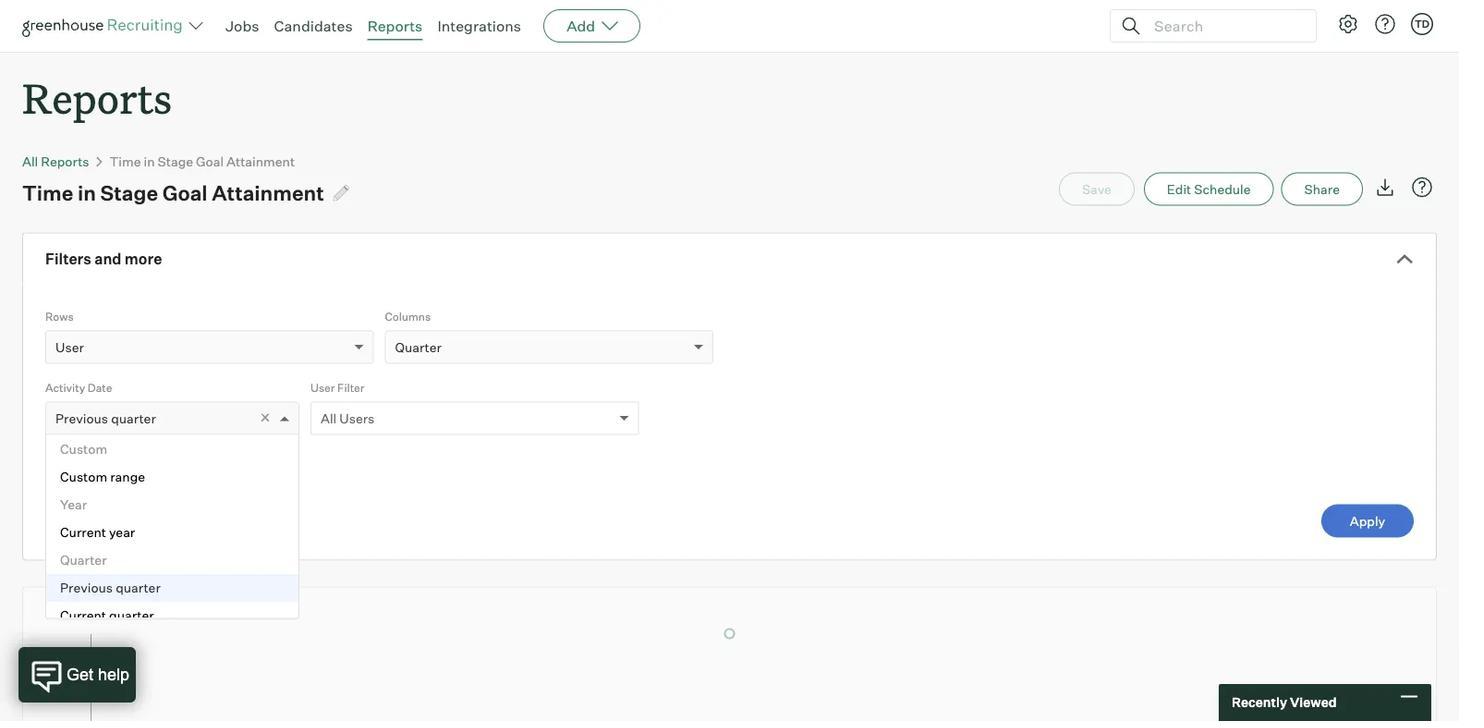 Task type: describe. For each thing, give the bounding box(es) containing it.
0 vertical spatial reports
[[368, 17, 423, 35]]

greenhouse recruiting image
[[22, 15, 189, 37]]

all for all reports
[[22, 153, 38, 169]]

td button
[[1412, 13, 1434, 35]]

1 vertical spatial reports
[[22, 70, 172, 125]]

save and schedule this report to revisit it! element
[[1059, 173, 1144, 206]]

1 horizontal spatial in
[[144, 153, 155, 169]]

available
[[154, 442, 207, 458]]

0 horizontal spatial time
[[22, 180, 73, 205]]

custom range option
[[46, 463, 299, 491]]

custom for custom range
[[60, 468, 107, 485]]

filters and more
[[45, 250, 162, 268]]

year
[[60, 496, 87, 512]]

quarter option
[[395, 339, 442, 355]]

filters
[[45, 250, 91, 268]]

all for all users
[[321, 410, 337, 426]]

current quarter option
[[46, 601, 299, 629]]

date
[[88, 381, 112, 394]]

apply
[[1350, 513, 1386, 529]]

the
[[229, 442, 249, 458]]

edit
[[1167, 181, 1192, 197]]

custom range
[[60, 468, 145, 485]]

edit schedule
[[1167, 181, 1251, 197]]

user for user
[[55, 339, 84, 355]]

candidates link
[[274, 17, 353, 35]]

time in stage goal attainment link
[[110, 153, 295, 169]]

recently viewed
[[1232, 694, 1337, 710]]

quarter inside option
[[109, 607, 154, 623]]

365
[[45, 460, 69, 476]]

for
[[210, 442, 227, 458]]

0 vertical spatial attainment
[[227, 153, 295, 169]]

only
[[125, 442, 151, 458]]

0 vertical spatial time in stage goal attainment
[[110, 153, 295, 169]]

jobs link
[[226, 17, 259, 35]]

1 vertical spatial time in stage goal attainment
[[22, 180, 324, 205]]

schedule
[[1195, 181, 1251, 197]]

configure image
[[1338, 13, 1360, 35]]

user for user filter
[[311, 381, 335, 394]]

edit schedule button
[[1144, 173, 1274, 206]]

users
[[340, 410, 375, 426]]

candidates
[[274, 17, 353, 35]]

1 vertical spatial stage
[[100, 180, 158, 205]]

1 vertical spatial previous
[[60, 579, 113, 595]]

integrations
[[438, 17, 521, 35]]

0 vertical spatial previous quarter option
[[55, 410, 156, 426]]

0 vertical spatial previous
[[55, 410, 108, 426]]

0 horizontal spatial quarter
[[60, 552, 107, 568]]

1 vertical spatial previous quarter option
[[46, 574, 299, 601]]

activity date
[[45, 381, 112, 394]]

0 vertical spatial goal
[[196, 153, 224, 169]]

user filter
[[311, 381, 365, 394]]

year
[[109, 524, 135, 540]]

share
[[1305, 181, 1340, 197]]

recently
[[1232, 694, 1288, 710]]

2 vertical spatial reports
[[41, 153, 89, 169]]

download image
[[1375, 176, 1397, 198]]

jobs
[[226, 17, 259, 35]]

is
[[112, 442, 122, 458]]

columns
[[385, 309, 431, 323]]

and
[[94, 250, 122, 268]]

rows
[[45, 309, 74, 323]]

0 vertical spatial stage
[[158, 153, 193, 169]]

all reports
[[22, 153, 89, 169]]

0 vertical spatial quarter
[[111, 410, 156, 426]]



Task type: locate. For each thing, give the bounding box(es) containing it.
custom for custom
[[60, 441, 107, 457]]

1 vertical spatial goal
[[162, 180, 208, 205]]

reports
[[368, 17, 423, 35], [22, 70, 172, 125], [41, 153, 89, 169]]

current quarter
[[60, 607, 154, 623]]

Search text field
[[1150, 12, 1300, 39]]

1 vertical spatial user
[[311, 381, 335, 394]]

viewed
[[1290, 694, 1337, 710]]

time right all reports link
[[110, 153, 141, 169]]

td button
[[1408, 9, 1437, 39]]

0 vertical spatial current
[[60, 524, 106, 540]]

previous up current quarter
[[60, 579, 113, 595]]

time down the all reports
[[22, 180, 73, 205]]

previous quarter option down current year option
[[46, 574, 299, 601]]

1 vertical spatial in
[[78, 180, 96, 205]]

current for current quarter
[[60, 607, 106, 623]]

1 current from the top
[[60, 524, 106, 540]]

stage
[[158, 153, 193, 169], [100, 180, 158, 205]]

quarter down 'columns' at left
[[395, 339, 442, 355]]

quarter
[[111, 410, 156, 426], [116, 579, 161, 595], [109, 607, 154, 623]]

add button
[[544, 9, 641, 43]]

1 horizontal spatial user
[[311, 381, 335, 394]]

1 horizontal spatial all
[[321, 410, 337, 426]]

0 vertical spatial user
[[55, 339, 84, 355]]

None field
[[46, 403, 65, 434]]

last
[[252, 442, 274, 458]]

list box
[[46, 435, 299, 657]]

all users
[[321, 410, 375, 426]]

reports link
[[368, 17, 423, 35]]

previous quarter option down date
[[55, 410, 156, 426]]

previous
[[55, 410, 108, 426], [60, 579, 113, 595]]

goals
[[45, 442, 80, 458]]

1 horizontal spatial time
[[110, 153, 141, 169]]

quarter up current quarter
[[116, 579, 161, 595]]

current for current year
[[60, 524, 106, 540]]

quarter down the year
[[109, 607, 154, 623]]

1 vertical spatial previous quarter
[[60, 579, 161, 595]]

0 vertical spatial time
[[110, 153, 141, 169]]

0 horizontal spatial all
[[22, 153, 38, 169]]

1 vertical spatial quarter
[[60, 552, 107, 568]]

0 vertical spatial all
[[22, 153, 38, 169]]

1 vertical spatial time
[[22, 180, 73, 205]]

range
[[110, 468, 145, 485]]

goals data is only available for the last 365 days
[[45, 442, 274, 476]]

1 vertical spatial custom
[[60, 468, 107, 485]]

list box containing custom
[[46, 435, 299, 657]]

attainment
[[227, 153, 295, 169], [212, 180, 324, 205]]

0 vertical spatial in
[[144, 153, 155, 169]]

1 vertical spatial current
[[60, 607, 106, 623]]

activity
[[45, 381, 85, 394]]

1 vertical spatial attainment
[[212, 180, 324, 205]]

user
[[55, 339, 84, 355], [311, 381, 335, 394]]

td
[[1415, 18, 1430, 30]]

previous quarter option
[[55, 410, 156, 426], [46, 574, 299, 601]]

1 vertical spatial quarter
[[116, 579, 161, 595]]

quarter up only
[[111, 410, 156, 426]]

previous down activity date on the bottom of the page
[[55, 410, 108, 426]]

add
[[567, 17, 595, 35]]

share button
[[1282, 173, 1364, 206]]

data
[[82, 442, 110, 458]]

all
[[22, 153, 38, 169], [321, 410, 337, 426]]

custom down the data
[[60, 468, 107, 485]]

1 horizontal spatial quarter
[[395, 339, 442, 355]]

1 custom from the top
[[60, 441, 107, 457]]

2 vertical spatial quarter
[[109, 607, 154, 623]]

quarter down "current year"
[[60, 552, 107, 568]]

custom up the days
[[60, 441, 107, 457]]

apply button
[[1322, 504, 1414, 538]]

time in stage goal attainment
[[110, 153, 295, 169], [22, 180, 324, 205]]

filter
[[337, 381, 365, 394]]

user down rows
[[55, 339, 84, 355]]

days
[[72, 460, 101, 476]]

2 current from the top
[[60, 607, 106, 623]]

time
[[110, 153, 141, 169], [22, 180, 73, 205]]

goal
[[196, 153, 224, 169], [162, 180, 208, 205]]

previous quarter down date
[[55, 410, 156, 426]]

0 horizontal spatial user
[[55, 339, 84, 355]]

previous quarter
[[55, 410, 156, 426], [60, 579, 161, 595]]

custom inside option
[[60, 468, 107, 485]]

current down "current year"
[[60, 607, 106, 623]]

1 vertical spatial all
[[321, 410, 337, 426]]

0 vertical spatial quarter
[[395, 339, 442, 355]]

current year
[[60, 524, 135, 540]]

0 vertical spatial custom
[[60, 441, 107, 457]]

×
[[260, 406, 271, 427]]

0 horizontal spatial in
[[78, 180, 96, 205]]

more
[[125, 250, 162, 268]]

all reports link
[[22, 153, 89, 169]]

user option
[[55, 339, 84, 355]]

2 custom from the top
[[60, 468, 107, 485]]

custom
[[60, 441, 107, 457], [60, 468, 107, 485]]

current down year at the left bottom
[[60, 524, 106, 540]]

current
[[60, 524, 106, 540], [60, 607, 106, 623]]

faq image
[[1412, 176, 1434, 198]]

xychart image
[[45, 588, 1414, 721]]

current year option
[[46, 518, 299, 546]]

previous quarter up current quarter
[[60, 579, 161, 595]]

0 vertical spatial previous quarter
[[55, 410, 156, 426]]

integrations link
[[438, 17, 521, 35]]

in
[[144, 153, 155, 169], [78, 180, 96, 205]]

quarter
[[395, 339, 442, 355], [60, 552, 107, 568]]

user left filter
[[311, 381, 335, 394]]



Task type: vqa. For each thing, say whether or not it's contained in the screenshot.
Filter
yes



